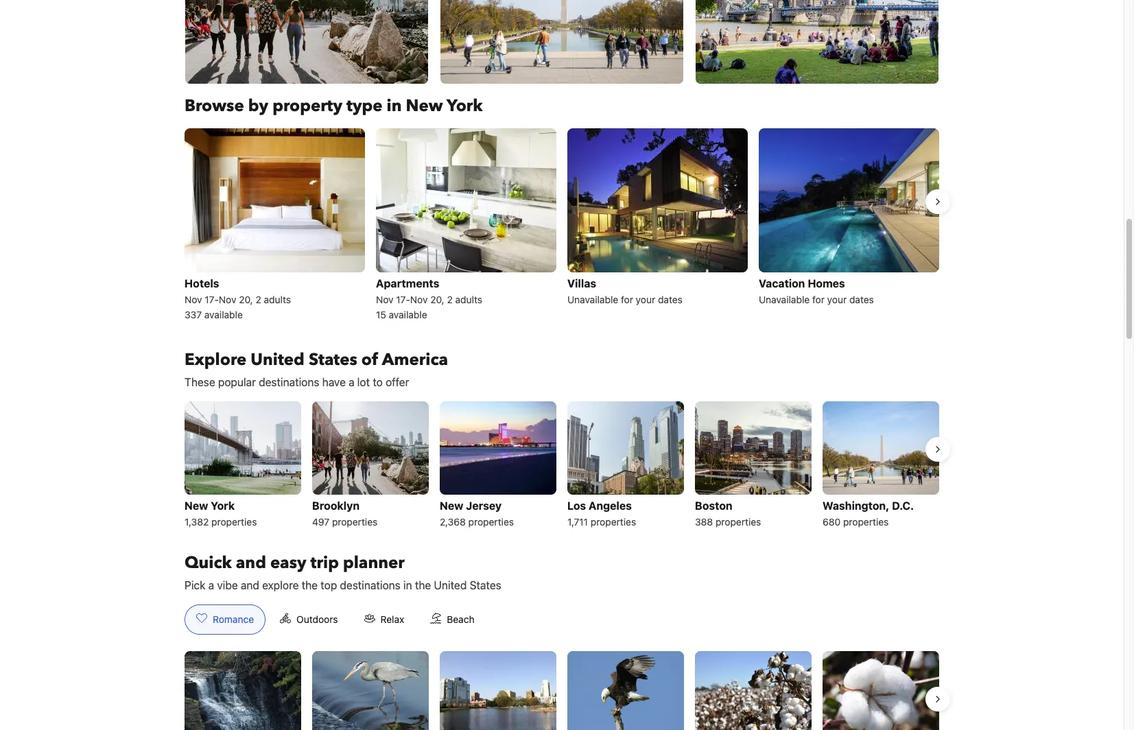 Task type: describe. For each thing, give the bounding box(es) containing it.
explore
[[185, 349, 247, 371]]

new jersey 2,368 properties
[[440, 500, 514, 528]]

2 nov from the left
[[219, 294, 236, 305]]

planner
[[343, 552, 405, 574]]

to
[[373, 376, 383, 388]]

hotels
[[185, 277, 219, 290]]

outdoors button
[[268, 605, 350, 635]]

states inside quick and easy trip planner pick a vibe and explore the top destinations in the united states
[[470, 579, 502, 592]]

properties inside brooklyn 497 properties
[[332, 516, 378, 528]]

d.c.
[[892, 500, 914, 512]]

explore
[[262, 579, 299, 592]]

america
[[382, 349, 448, 371]]

region containing hotels
[[174, 123, 951, 327]]

properties for washington, d.c.
[[844, 516, 889, 528]]

your inside villas unavailable for your dates
[[636, 294, 656, 305]]

homes
[[808, 277, 845, 290]]

0 vertical spatial york
[[447, 94, 483, 117]]

lot
[[357, 376, 370, 388]]

20, for apartments
[[431, 294, 445, 305]]

relax button
[[352, 605, 416, 635]]

washington,
[[823, 500, 890, 512]]

available for hotels
[[204, 309, 243, 320]]

jersey
[[466, 500, 502, 512]]

type
[[347, 94, 383, 117]]

20, for hotels
[[239, 294, 253, 305]]

properties for new jersey
[[469, 516, 514, 528]]

beach button
[[419, 605, 486, 635]]

destinations inside quick and easy trip planner pick a vibe and explore the top destinations in the united states
[[340, 579, 401, 592]]

15
[[376, 309, 386, 320]]

properties for los angeles
[[591, 516, 636, 528]]

top
[[321, 579, 337, 592]]

these
[[185, 376, 215, 388]]

region containing new york
[[174, 396, 951, 536]]

boston 388 properties
[[695, 500, 761, 528]]

have
[[322, 376, 346, 388]]

of
[[362, 349, 378, 371]]

0 vertical spatial and
[[236, 552, 266, 574]]

1,711
[[568, 516, 588, 528]]

angeles
[[589, 500, 632, 512]]

a inside quick and easy trip planner pick a vibe and explore the top destinations in the united states
[[208, 579, 214, 592]]

tab list containing romance
[[174, 605, 497, 636]]

properties for new york
[[211, 516, 257, 528]]

a inside explore united states of america these popular destinations have a lot to offer
[[349, 376, 355, 388]]

available for apartments
[[389, 309, 427, 320]]

quick and easy trip planner pick a vibe and explore the top destinations in the united states
[[185, 552, 502, 592]]

states inside explore united states of america these popular destinations have a lot to offer
[[309, 349, 357, 371]]

browse by property type in new york
[[185, 94, 483, 117]]

destinations inside explore united states of america these popular destinations have a lot to offer
[[259, 376, 320, 388]]

vacation
[[759, 277, 805, 290]]

17- for hotels
[[205, 294, 219, 305]]

easy
[[270, 552, 307, 574]]

explore united states of america these popular destinations have a lot to offer
[[185, 349, 448, 388]]

for inside vacation homes unavailable for your dates
[[813, 294, 825, 305]]

browse
[[185, 94, 244, 117]]

2,368
[[440, 516, 466, 528]]

by
[[248, 94, 268, 117]]

hotels nov 17-nov 20, 2 adults 337 available
[[185, 277, 291, 320]]

relax
[[381, 614, 404, 625]]

4 nov from the left
[[410, 294, 428, 305]]



Task type: locate. For each thing, give the bounding box(es) containing it.
properties inside the new york 1,382 properties
[[211, 516, 257, 528]]

and right vibe
[[241, 579, 259, 592]]

1 your from the left
[[636, 294, 656, 305]]

1 horizontal spatial destinations
[[340, 579, 401, 592]]

a left lot
[[349, 376, 355, 388]]

1 horizontal spatial united
[[434, 579, 467, 592]]

680
[[823, 516, 841, 528]]

dates inside vacation homes unavailable for your dates
[[850, 294, 874, 305]]

properties inside new jersey 2,368 properties
[[469, 516, 514, 528]]

1 vertical spatial destinations
[[340, 579, 401, 592]]

1 horizontal spatial your
[[828, 294, 847, 305]]

nov up 15
[[376, 294, 394, 305]]

1,382
[[185, 516, 209, 528]]

properties inside the washington, d.c. 680 properties
[[844, 516, 889, 528]]

2 available from the left
[[389, 309, 427, 320]]

1 vertical spatial united
[[434, 579, 467, 592]]

17- for apartments
[[396, 294, 410, 305]]

beach
[[447, 614, 475, 625]]

region
[[174, 123, 951, 327], [174, 396, 951, 536], [174, 646, 951, 730]]

0 horizontal spatial adults
[[264, 294, 291, 305]]

available right 15
[[389, 309, 427, 320]]

2 vertical spatial region
[[174, 646, 951, 730]]

and
[[236, 552, 266, 574], [241, 579, 259, 592]]

united
[[251, 349, 305, 371], [434, 579, 467, 592]]

in right type
[[387, 94, 402, 117]]

in up the relax
[[404, 579, 412, 592]]

1 horizontal spatial york
[[447, 94, 483, 117]]

2 for from the left
[[813, 294, 825, 305]]

1 horizontal spatial 2
[[447, 294, 453, 305]]

properties
[[211, 516, 257, 528], [332, 516, 378, 528], [469, 516, 514, 528], [591, 516, 636, 528], [716, 516, 761, 528], [844, 516, 889, 528]]

vacation homes unavailable for your dates
[[759, 277, 874, 305]]

york inside the new york 1,382 properties
[[211, 500, 235, 512]]

388
[[695, 516, 713, 528]]

2 properties from the left
[[332, 516, 378, 528]]

united up popular
[[251, 349, 305, 371]]

17-
[[205, 294, 219, 305], [396, 294, 410, 305]]

apartments
[[376, 277, 439, 290]]

states up beach
[[470, 579, 502, 592]]

popular
[[218, 376, 256, 388]]

2 your from the left
[[828, 294, 847, 305]]

1 for from the left
[[621, 294, 633, 305]]

new york 1,382 properties
[[185, 500, 257, 528]]

0 horizontal spatial 20,
[[239, 294, 253, 305]]

2 20, from the left
[[431, 294, 445, 305]]

villas
[[568, 277, 597, 290]]

offer
[[386, 376, 409, 388]]

destinations left have
[[259, 376, 320, 388]]

2 2 from the left
[[447, 294, 453, 305]]

nov down hotels
[[219, 294, 236, 305]]

1 region from the top
[[174, 123, 951, 327]]

1 2 from the left
[[256, 294, 261, 305]]

1 vertical spatial states
[[470, 579, 502, 592]]

1 available from the left
[[204, 309, 243, 320]]

2 adults from the left
[[455, 294, 482, 305]]

1 dates from the left
[[658, 294, 683, 305]]

adults inside hotels nov 17-nov 20, 2 adults 337 available
[[264, 294, 291, 305]]

adults
[[264, 294, 291, 305], [455, 294, 482, 305]]

new
[[406, 94, 443, 117], [185, 500, 208, 512], [440, 500, 464, 512]]

unavailable down vacation at the right top of page
[[759, 294, 810, 305]]

romance button
[[185, 605, 266, 635]]

20, up explore
[[239, 294, 253, 305]]

new inside new jersey 2,368 properties
[[440, 500, 464, 512]]

properties inside "los angeles 1,711 properties"
[[591, 516, 636, 528]]

0 horizontal spatial available
[[204, 309, 243, 320]]

new for new jersey
[[440, 500, 464, 512]]

2 17- from the left
[[396, 294, 410, 305]]

washington, d.c. 680 properties
[[823, 500, 914, 528]]

destinations down planner
[[340, 579, 401, 592]]

1 horizontal spatial 17-
[[396, 294, 410, 305]]

1 nov from the left
[[185, 294, 202, 305]]

available inside hotels nov 17-nov 20, 2 adults 337 available
[[204, 309, 243, 320]]

1 vertical spatial york
[[211, 500, 235, 512]]

3 region from the top
[[174, 646, 951, 730]]

6 properties from the left
[[844, 516, 889, 528]]

2 inside the apartments nov 17-nov 20, 2 adults 15 available
[[447, 294, 453, 305]]

unavailable inside villas unavailable for your dates
[[568, 294, 619, 305]]

your
[[636, 294, 656, 305], [828, 294, 847, 305]]

unavailable down villas
[[568, 294, 619, 305]]

states up have
[[309, 349, 357, 371]]

0 vertical spatial united
[[251, 349, 305, 371]]

united inside explore united states of america these popular destinations have a lot to offer
[[251, 349, 305, 371]]

outdoors
[[297, 614, 338, 625]]

unavailable inside vacation homes unavailable for your dates
[[759, 294, 810, 305]]

497
[[312, 516, 330, 528]]

0 horizontal spatial a
[[208, 579, 214, 592]]

1 horizontal spatial for
[[813, 294, 825, 305]]

0 horizontal spatial destinations
[[259, 376, 320, 388]]

properties down washington,
[[844, 516, 889, 528]]

new for new york
[[185, 500, 208, 512]]

properties down boston
[[716, 516, 761, 528]]

new up 2,368
[[440, 500, 464, 512]]

1 horizontal spatial the
[[415, 579, 431, 592]]

properties inside boston 388 properties
[[716, 516, 761, 528]]

0 horizontal spatial united
[[251, 349, 305, 371]]

1 horizontal spatial available
[[389, 309, 427, 320]]

3 nov from the left
[[376, 294, 394, 305]]

in
[[387, 94, 402, 117], [404, 579, 412, 592]]

available inside the apartments nov 17-nov 20, 2 adults 15 available
[[389, 309, 427, 320]]

states
[[309, 349, 357, 371], [470, 579, 502, 592]]

1 horizontal spatial states
[[470, 579, 502, 592]]

new inside the new york 1,382 properties
[[185, 500, 208, 512]]

los
[[568, 500, 586, 512]]

adults for hotels
[[264, 294, 291, 305]]

properties down jersey
[[469, 516, 514, 528]]

pick
[[185, 579, 206, 592]]

0 vertical spatial states
[[309, 349, 357, 371]]

nov down the apartments at the left top of the page
[[410, 294, 428, 305]]

0 horizontal spatial york
[[211, 500, 235, 512]]

your inside vacation homes unavailable for your dates
[[828, 294, 847, 305]]

1 properties from the left
[[211, 516, 257, 528]]

romance
[[213, 614, 254, 625]]

new right type
[[406, 94, 443, 117]]

tab list
[[174, 605, 497, 636]]

brooklyn 497 properties
[[312, 500, 378, 528]]

destinations
[[259, 376, 320, 388], [340, 579, 401, 592]]

the up beach button
[[415, 579, 431, 592]]

united up beach button
[[434, 579, 467, 592]]

0 horizontal spatial unavailable
[[568, 294, 619, 305]]

york
[[447, 94, 483, 117], [211, 500, 235, 512]]

properties down the "angeles" on the right
[[591, 516, 636, 528]]

unavailable
[[568, 294, 619, 305], [759, 294, 810, 305]]

0 vertical spatial a
[[349, 376, 355, 388]]

1 horizontal spatial adults
[[455, 294, 482, 305]]

5 properties from the left
[[716, 516, 761, 528]]

dates
[[658, 294, 683, 305], [850, 294, 874, 305]]

17- inside the apartments nov 17-nov 20, 2 adults 15 available
[[396, 294, 410, 305]]

0 horizontal spatial your
[[636, 294, 656, 305]]

the left top at left
[[302, 579, 318, 592]]

2 inside hotels nov 17-nov 20, 2 adults 337 available
[[256, 294, 261, 305]]

boston
[[695, 500, 733, 512]]

20, down the apartments at the left top of the page
[[431, 294, 445, 305]]

1 adults from the left
[[264, 294, 291, 305]]

20, inside the apartments nov 17-nov 20, 2 adults 15 available
[[431, 294, 445, 305]]

17- down hotels
[[205, 294, 219, 305]]

property
[[273, 94, 342, 117]]

17- inside hotels nov 17-nov 20, 2 adults 337 available
[[205, 294, 219, 305]]

337
[[185, 309, 202, 320]]

0 horizontal spatial 17-
[[205, 294, 219, 305]]

1 horizontal spatial 20,
[[431, 294, 445, 305]]

20, inside hotels nov 17-nov 20, 2 adults 337 available
[[239, 294, 253, 305]]

0 horizontal spatial dates
[[658, 294, 683, 305]]

new up 1,382
[[185, 500, 208, 512]]

1 vertical spatial in
[[404, 579, 412, 592]]

2 for apartments
[[447, 294, 453, 305]]

villas unavailable for your dates
[[568, 277, 683, 305]]

1 the from the left
[[302, 579, 318, 592]]

2 the from the left
[[415, 579, 431, 592]]

adults inside the apartments nov 17-nov 20, 2 adults 15 available
[[455, 294, 482, 305]]

2
[[256, 294, 261, 305], [447, 294, 453, 305]]

1 horizontal spatial dates
[[850, 294, 874, 305]]

quick
[[185, 552, 232, 574]]

1 horizontal spatial unavailable
[[759, 294, 810, 305]]

dates inside villas unavailable for your dates
[[658, 294, 683, 305]]

0 vertical spatial destinations
[[259, 376, 320, 388]]

1 20, from the left
[[239, 294, 253, 305]]

1 vertical spatial a
[[208, 579, 214, 592]]

1 vertical spatial region
[[174, 396, 951, 536]]

vibe
[[217, 579, 238, 592]]

for
[[621, 294, 633, 305], [813, 294, 825, 305]]

apartments nov 17-nov 20, 2 adults 15 available
[[376, 277, 482, 320]]

and up vibe
[[236, 552, 266, 574]]

los angeles 1,711 properties
[[568, 500, 636, 528]]

0 vertical spatial in
[[387, 94, 402, 117]]

1 vertical spatial and
[[241, 579, 259, 592]]

a
[[349, 376, 355, 388], [208, 579, 214, 592]]

available right 337
[[204, 309, 243, 320]]

0 horizontal spatial in
[[387, 94, 402, 117]]

4 properties from the left
[[591, 516, 636, 528]]

trip
[[311, 552, 339, 574]]

3 properties from the left
[[469, 516, 514, 528]]

for inside villas unavailable for your dates
[[621, 294, 633, 305]]

nov
[[185, 294, 202, 305], [219, 294, 236, 305], [376, 294, 394, 305], [410, 294, 428, 305]]

0 horizontal spatial states
[[309, 349, 357, 371]]

1 horizontal spatial a
[[349, 376, 355, 388]]

a left vibe
[[208, 579, 214, 592]]

20,
[[239, 294, 253, 305], [431, 294, 445, 305]]

1 horizontal spatial in
[[404, 579, 412, 592]]

2 unavailable from the left
[[759, 294, 810, 305]]

0 horizontal spatial 2
[[256, 294, 261, 305]]

17- down the apartments at the left top of the page
[[396, 294, 410, 305]]

2 region from the top
[[174, 396, 951, 536]]

in inside quick and easy trip planner pick a vibe and explore the top destinations in the united states
[[404, 579, 412, 592]]

available
[[204, 309, 243, 320], [389, 309, 427, 320]]

united inside quick and easy trip planner pick a vibe and explore the top destinations in the united states
[[434, 579, 467, 592]]

2 dates from the left
[[850, 294, 874, 305]]

2 for hotels
[[256, 294, 261, 305]]

0 horizontal spatial the
[[302, 579, 318, 592]]

properties down the brooklyn
[[332, 516, 378, 528]]

properties right 1,382
[[211, 516, 257, 528]]

1 unavailable from the left
[[568, 294, 619, 305]]

nov up 337
[[185, 294, 202, 305]]

0 horizontal spatial for
[[621, 294, 633, 305]]

the
[[302, 579, 318, 592], [415, 579, 431, 592]]

1 17- from the left
[[205, 294, 219, 305]]

0 vertical spatial region
[[174, 123, 951, 327]]

adults for apartments
[[455, 294, 482, 305]]

brooklyn
[[312, 500, 360, 512]]



Task type: vqa. For each thing, say whether or not it's contained in the screenshot.
Adults within the Apartments Nov 17-Nov 20, 2 adults 15 available
yes



